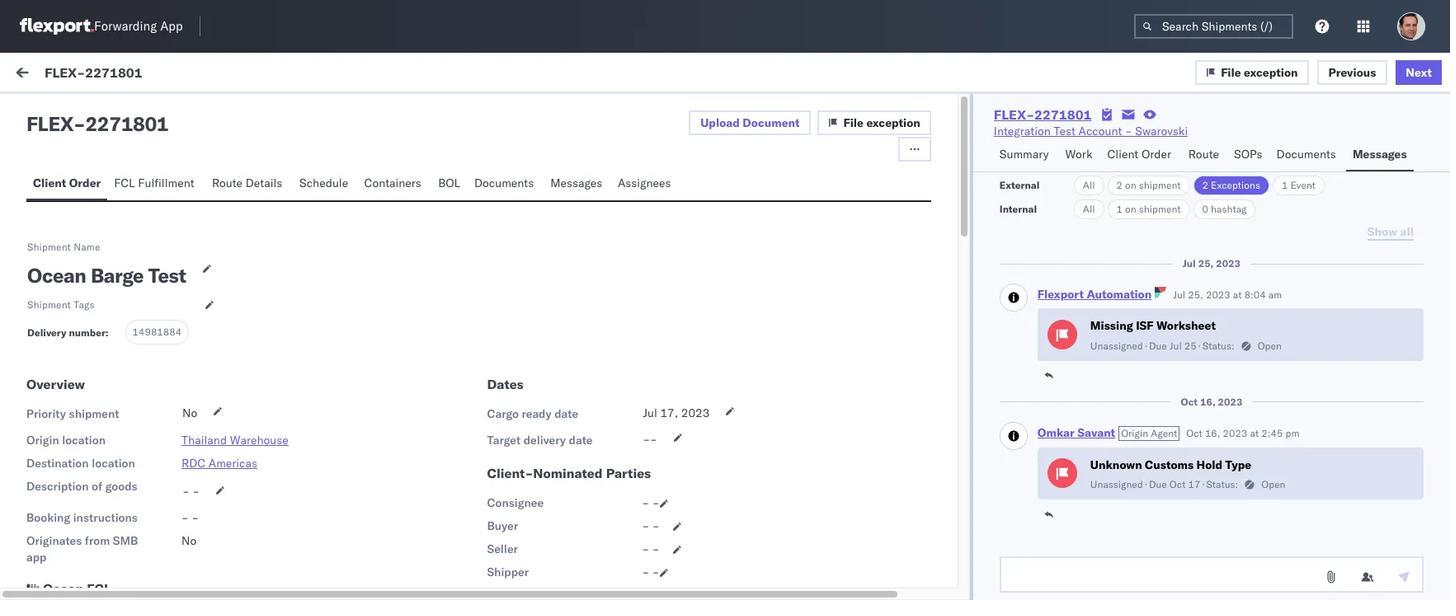 Task type: describe. For each thing, give the bounding box(es) containing it.
rdc
[[182, 456, 206, 471]]

message
[[202, 68, 250, 83]]

rdc americas link
[[182, 456, 258, 471]]

pm
[[1286, 427, 1300, 440]]

external for external (3)
[[26, 105, 70, 120]]

delivery
[[524, 433, 566, 448]]

whatever floats
[[50, 422, 132, 437]]

unknown
[[1091, 458, 1143, 473]]

0 horizontal spatial documents button
[[468, 168, 544, 201]]

client for right "client order" button
[[1108, 147, 1139, 162]]

1 vertical spatial 2:45
[[568, 504, 593, 519]]

1 horizontal spatial documents button
[[1271, 139, 1347, 172]]

pm for 3:30
[[596, 410, 614, 425]]

all for 1
[[1084, 203, 1096, 215]]

unassigned for unknown
[[1091, 479, 1144, 491]]

shipment tags
[[27, 299, 95, 311]]

shipment for shipment name
[[27, 241, 71, 253]]

bol button
[[432, 168, 468, 201]]

1 horizontal spatial test
[[1054, 124, 1076, 139]]

0 horizontal spatial work
[[161, 68, 188, 83]]

fcl fulfillment button
[[108, 168, 205, 201]]

messages for left the messages button
[[551, 176, 603, 191]]

oct 16, 2023 at 2:45 pm
[[1187, 427, 1300, 440]]

2023, for 2:45
[[533, 504, 565, 519]]

4 resize handle column header from the left
[[1409, 138, 1429, 601]]

5 omkar savant from the top
[[80, 474, 153, 489]]

containers button
[[358, 168, 432, 201]]

ready
[[522, 407, 552, 422]]

location for origin location
[[62, 433, 106, 448]]

oct for oct 26, 2023, 2:45 pm pdt
[[490, 504, 509, 519]]

2 vertical spatial shipment
[[69, 407, 119, 422]]

1 horizontal spatial exception
[[1245, 65, 1299, 80]]

goods
[[105, 480, 138, 494]]

oct 16, 2023
[[1181, 396, 1243, 408]]

25, for jul 25, 2023 at 8:04 am
[[1189, 289, 1204, 301]]

- - for shipper
[[642, 565, 660, 580]]

1 vertical spatial file
[[844, 116, 864, 130]]

date for target delivery date
[[569, 433, 593, 448]]

exception: warehouse
[[52, 502, 176, 517]]

flex- 1366815
[[1121, 410, 1206, 425]]

integration
[[994, 124, 1051, 139]]

pm for 4:23
[[596, 174, 614, 188]]

25
[[1185, 340, 1197, 352]]

flex-2271801 link
[[994, 106, 1092, 123]]

destination
[[26, 456, 89, 471]]

pdt for oct 26, 2023, 3:30 pm pdt
[[617, 410, 638, 425]]

barge
[[91, 263, 144, 288]]

- - for buyer
[[642, 519, 660, 534]]

(0)
[[154, 105, 176, 120]]

26, for oct 26, 2023, 3:30 pm pdt
[[512, 410, 530, 425]]

flexport. image
[[20, 18, 94, 35]]

3 resize handle column header from the left
[[1094, 138, 1113, 601]]

1 vertical spatial flex-2271801
[[994, 106, 1092, 123]]

0 vertical spatial file exception
[[1222, 65, 1299, 80]]

warehouse for exception: warehouse
[[114, 502, 176, 517]]

order for leftmost "client order" button
[[69, 176, 101, 191]]

summary button
[[994, 139, 1059, 172]]

boat!
[[160, 422, 187, 437]]

2 on shipment
[[1117, 179, 1181, 191]]

pdt for oct 26, 2023, 2:45 pm pdt
[[617, 504, 638, 519]]

- - for consignee
[[642, 496, 660, 511]]

customs
[[1146, 458, 1194, 473]]

whatever
[[50, 422, 99, 437]]

0 vertical spatial documents
[[1277, 147, 1337, 162]]

summary
[[1000, 147, 1049, 162]]

sops button
[[1228, 139, 1271, 172]]

1 horizontal spatial client order button
[[1101, 139, 1183, 172]]

priority shipment
[[26, 407, 119, 422]]

bol
[[438, 176, 461, 191]]

americas
[[209, 456, 258, 471]]

containers
[[364, 176, 422, 191]]

external for external
[[1000, 179, 1040, 191]]

route button
[[1183, 139, 1228, 172]]

type
[[1226, 458, 1252, 473]]

unassigned for missing
[[1091, 340, 1144, 352]]

worksheet
[[1157, 319, 1217, 333]]

upload document button
[[689, 111, 812, 135]]

jul left 25
[[1170, 340, 1183, 352]]

(3)
[[73, 105, 94, 120]]

0 horizontal spatial messages button
[[544, 168, 611, 201]]

import work button
[[117, 53, 195, 97]]

upload document
[[701, 116, 800, 130]]

thailand
[[182, 433, 227, 448]]

next button
[[1397, 60, 1443, 85]]

work for my
[[47, 64, 90, 87]]

isf
[[1137, 319, 1154, 333]]

17
[[1189, 479, 1201, 491]]

1 horizontal spatial messages button
[[1347, 139, 1414, 172]]

0 vertical spatial omkar savant button
[[1038, 426, 1116, 440]]

work button
[[1059, 139, 1101, 172]]

partnership.
[[50, 551, 114, 565]]

automation
[[1087, 287, 1152, 302]]

cargo
[[487, 407, 519, 422]]

boat! waka waka!
[[160, 422, 255, 437]]

all for 2
[[1084, 179, 1096, 191]]

omkar savant for latent
[[80, 237, 153, 252]]

origin inside omkar savant origin agent
[[1122, 427, 1149, 440]]

oct for oct 26, 2023, 3:30 pm pdt
[[490, 410, 509, 425]]

oct for oct 16, 2023 at 2:45 pm
[[1187, 427, 1203, 440]]

target delivery date
[[487, 433, 593, 448]]

1 vertical spatial no
[[182, 534, 197, 549]]

16, for oct 16, 2023
[[1201, 396, 1216, 408]]

fulfillment
[[138, 176, 194, 191]]

filing
[[75, 343, 101, 358]]

next
[[1407, 65, 1433, 80]]

cargo ready date
[[487, 407, 579, 422]]

item/shipment
[[1183, 143, 1250, 155]]

17,
[[661, 406, 679, 421]]

jul 17, 2023
[[643, 406, 710, 421]]

jul for jul 25, 2023
[[1183, 258, 1197, 270]]

client order for leftmost "client order" button
[[33, 176, 101, 191]]

on for 2
[[1126, 179, 1137, 191]]

2023 for jul 25, 2023 at 8:04 am
[[1207, 289, 1231, 301]]

am
[[1269, 289, 1283, 301]]

26, for oct 26, 2023, 4:23 pm pdt
[[512, 174, 530, 188]]

shipment for 2 on shipment
[[1140, 179, 1181, 191]]

2023 for jul 25, 2023
[[1217, 258, 1241, 270]]

booking
[[26, 511, 70, 526]]

jul for jul 17, 2023
[[643, 406, 658, 421]]

name
[[74, 241, 100, 253]]

delivery number :
[[27, 327, 109, 339]]

savant up test.
[[118, 237, 153, 252]]

2 for 2 on shipment
[[1117, 179, 1123, 191]]

related
[[1122, 143, 1156, 155]]

2 exceptions
[[1203, 179, 1261, 191]]

unassigned due jul 25
[[1091, 340, 1197, 352]]

details
[[246, 176, 283, 191]]

thailand warehouse link
[[182, 433, 289, 448]]

instructions
[[73, 511, 138, 526]]

message button
[[195, 53, 278, 97]]

oct left 17
[[1170, 479, 1186, 491]]

1 vertical spatial test
[[148, 263, 186, 288]]

0
[[1203, 203, 1209, 215]]

internal for internal (0)
[[111, 105, 151, 120]]

latent
[[50, 265, 83, 279]]

origin location
[[26, 433, 106, 448]]

comment
[[50, 186, 100, 201]]

1 for 1 event
[[1283, 179, 1289, 191]]

savant up the fcl fulfillment
[[118, 158, 153, 173]]

pm for 2:45
[[596, 504, 614, 519]]

thailand warehouse
[[182, 433, 289, 448]]

omkar savant for comment
[[80, 158, 153, 173]]

2023 for jul 17, 2023
[[682, 406, 710, 421]]

1 vertical spatial file exception
[[844, 116, 921, 130]]

priority
[[26, 407, 66, 422]]

account
[[1079, 124, 1123, 139]]

category
[[806, 143, 847, 155]]

1 horizontal spatial file
[[1222, 65, 1242, 80]]



Task type: locate. For each thing, give the bounding box(es) containing it.
fcl left fulfillment
[[114, 176, 135, 191]]

at for unknown customs hold type
[[1251, 427, 1260, 440]]

1 horizontal spatial work
[[1066, 147, 1093, 162]]

2 up 0
[[1203, 179, 1209, 191]]

1 all from the top
[[1084, 179, 1096, 191]]

internal inside button
[[111, 105, 151, 120]]

description of goods
[[26, 480, 138, 494]]

1 horizontal spatial external
[[1000, 179, 1040, 191]]

upload
[[701, 116, 740, 130]]

1 pdt from the top
[[617, 174, 638, 188]]

1 on from the top
[[1126, 179, 1137, 191]]

work right import
[[161, 68, 188, 83]]

external (3)
[[26, 105, 94, 120]]

0 vertical spatial status:
[[1203, 340, 1235, 352]]

1 vertical spatial internal
[[1000, 203, 1038, 215]]

1 vertical spatial 2023,
[[533, 410, 565, 425]]

shipper
[[487, 565, 529, 580]]

flex- 458574 for oct 26, 2023, 2:45 pm pdt
[[1121, 504, 1198, 519]]

2:45 left 'pm'
[[1262, 427, 1284, 440]]

client order button up 2 on shipment
[[1101, 139, 1183, 172]]

3 flex- 458574 from the top
[[1121, 504, 1198, 519]]

client
[[1108, 147, 1139, 162], [33, 176, 66, 191]]

0 vertical spatial open
[[1258, 340, 1283, 352]]

0 vertical spatial 458574
[[1155, 174, 1198, 188]]

2023, for 3:30
[[533, 410, 565, 425]]

458574 down 17
[[1155, 504, 1198, 519]]

work for related
[[1159, 143, 1180, 155]]

messages for the right the messages button
[[1353, 147, 1408, 162]]

2023 right 17,
[[682, 406, 710, 421]]

all button for 2
[[1074, 176, 1105, 196]]

Search Shipments (/) text field
[[1135, 14, 1294, 39]]

omkar savant
[[80, 158, 153, 173], [80, 237, 153, 252], [80, 316, 153, 331], [80, 395, 153, 410], [80, 474, 153, 489], [80, 582, 153, 597]]

on
[[1126, 179, 1137, 191], [1126, 203, 1137, 215]]

1 horizontal spatial 2:45
[[1262, 427, 1284, 440]]

0 vertical spatial 26,
[[512, 174, 530, 188]]

0 horizontal spatial file
[[844, 116, 864, 130]]

0 vertical spatial work
[[161, 68, 188, 83]]

0 vertical spatial unassigned
[[1091, 340, 1144, 352]]

458574 down related work item/shipment
[[1155, 174, 1198, 188]]

fcl inside button
[[114, 176, 135, 191]]

2023 down 'jul 25, 2023'
[[1207, 289, 1231, 301]]

1 vertical spatial all button
[[1074, 200, 1105, 220]]

on down 2 on shipment
[[1126, 203, 1137, 215]]

my
[[17, 64, 43, 87]]

458574 for oct 26, 2023, 4:23 pm pdt
[[1155, 174, 1198, 188]]

0 vertical spatial location
[[62, 433, 106, 448]]

16, for oct 16, 2023 at 2:45 pm
[[1206, 427, 1221, 440]]

schedule
[[300, 176, 348, 191]]

2 26, from the top
[[512, 410, 530, 425]]

savant down with partnership.
[[118, 582, 153, 597]]

route inside route button
[[1189, 147, 1220, 162]]

pdt for oct 26, 2023, 4:23 pm pdt
[[617, 174, 638, 188]]

2 vertical spatial 458574
[[1155, 504, 1198, 519]]

2 vertical spatial 2023,
[[533, 504, 565, 519]]

documents right bol button
[[474, 176, 534, 191]]

omkar savant for whatever
[[80, 395, 153, 410]]

file exception down search shipments (/) text field
[[1222, 65, 1299, 80]]

route inside route details button
[[212, 176, 243, 191]]

ocean for ocean fcl
[[43, 581, 84, 598]]

1 for 1 on shipment
[[1117, 203, 1123, 215]]

ocean for ocean barge test
[[27, 263, 86, 288]]

2023 for oct 16, 2023 at 2:45 pm
[[1224, 427, 1248, 440]]

2:45 down client-nominated parties
[[568, 504, 593, 519]]

1 vertical spatial location
[[92, 456, 135, 471]]

hashtag
[[1212, 203, 1247, 215]]

0 vertical spatial no
[[182, 406, 197, 421]]

1 vertical spatial 26,
[[512, 410, 530, 425]]

1 vertical spatial 25,
[[1189, 289, 1204, 301]]

1 horizontal spatial client order
[[1108, 147, 1172, 162]]

0 horizontal spatial client order button
[[26, 168, 108, 201]]

location for destination location
[[92, 456, 135, 471]]

pm right 4:23
[[596, 174, 614, 188]]

0 vertical spatial 25,
[[1199, 258, 1214, 270]]

--
[[643, 432, 658, 447]]

oct down 1366815 at the bottom of the page
[[1187, 427, 1203, 440]]

pdt right 4:23
[[617, 174, 638, 188]]

0 vertical spatial due
[[1150, 340, 1168, 352]]

pdt down parties
[[617, 504, 638, 519]]

1 omkar savant from the top
[[80, 158, 153, 173]]

26, for oct 26, 2023, 2:45 pm pdt
[[512, 504, 530, 519]]

internal left (0) on the left of page
[[111, 105, 151, 120]]

file exception
[[1222, 65, 1299, 80], [844, 116, 921, 130]]

1 vertical spatial 1
[[1117, 203, 1123, 215]]

due for customs
[[1150, 479, 1168, 491]]

forwarding app link
[[20, 18, 183, 35]]

forwarding
[[94, 19, 157, 34]]

0 horizontal spatial exception
[[867, 116, 921, 130]]

date right ready in the left of the page
[[555, 407, 579, 422]]

description
[[26, 480, 89, 494]]

savant up unknown
[[1078, 426, 1116, 440]]

at for missing isf worksheet
[[1234, 289, 1243, 301]]

1 due from the top
[[1150, 340, 1168, 352]]

event
[[1291, 179, 1316, 191]]

25, for jul 25, 2023
[[1199, 258, 1214, 270]]

jul
[[1183, 258, 1197, 270], [1174, 289, 1186, 301], [1170, 340, 1183, 352], [643, 406, 658, 421]]

integration test account - swarovski
[[994, 124, 1189, 139]]

1 unassigned from the top
[[1091, 340, 1144, 352]]

documents up event
[[1277, 147, 1337, 162]]

floats
[[102, 422, 132, 437]]

0 vertical spatial work
[[47, 64, 90, 87]]

1 vertical spatial 16,
[[1206, 427, 1221, 440]]

client-
[[487, 465, 533, 482]]

shipment up "whatever floats"
[[69, 407, 119, 422]]

1 event
[[1283, 179, 1316, 191]]

26, left 4:23
[[512, 174, 530, 188]]

waka
[[190, 422, 220, 437]]

status: right 25
[[1203, 340, 1235, 352]]

0 vertical spatial flex-2271801
[[45, 64, 143, 80]]

0 horizontal spatial warehouse
[[114, 502, 176, 517]]

1 vertical spatial omkar savant button
[[10, 566, 1429, 601]]

pm right "3:30" at the bottom left
[[596, 410, 614, 425]]

my work
[[17, 64, 90, 87]]

0 horizontal spatial file exception
[[844, 116, 921, 130]]

3 2023, from the top
[[533, 504, 565, 519]]

pm down parties
[[596, 504, 614, 519]]

fcl
[[114, 176, 135, 191], [87, 581, 111, 598]]

2 pdt from the top
[[617, 410, 638, 425]]

at left 8:04
[[1234, 289, 1243, 301]]

1 26, from the top
[[512, 174, 530, 188]]

route details
[[212, 176, 283, 191]]

delivery
[[27, 327, 66, 339]]

1 vertical spatial documents
[[474, 176, 534, 191]]

documents button up event
[[1271, 139, 1347, 172]]

3 pdt from the top
[[617, 504, 638, 519]]

swarovski
[[1136, 124, 1189, 139]]

1 horizontal spatial at
[[1251, 427, 1260, 440]]

client order down flex
[[33, 176, 101, 191]]

smb
[[113, 534, 138, 549]]

route for route
[[1189, 147, 1220, 162]]

jul up worksheet
[[1174, 289, 1186, 301]]

ocean
[[27, 263, 86, 288], [43, 581, 84, 598]]

2 458574 from the top
[[1155, 252, 1198, 267]]

exceptions
[[1212, 179, 1261, 191]]

2 unassigned from the top
[[1091, 479, 1144, 491]]

2:45
[[1262, 427, 1284, 440], [568, 504, 593, 519]]

0 horizontal spatial at
[[1234, 289, 1243, 301]]

omkar savant up the fcl fulfillment
[[80, 158, 153, 173]]

0 vertical spatial warehouse
[[230, 433, 289, 448]]

1 horizontal spatial work
[[1159, 143, 1180, 155]]

3 pm from the top
[[596, 504, 614, 519]]

2023, for 4:23
[[533, 174, 565, 188]]

0 vertical spatial 2:45
[[1262, 427, 1284, 440]]

1 vertical spatial date
[[569, 433, 593, 448]]

2023 up the type
[[1224, 427, 1248, 440]]

omkar savant up the messaging
[[80, 237, 153, 252]]

client order down swarovski
[[1108, 147, 1172, 162]]

internal down summary button
[[1000, 203, 1038, 215]]

originates
[[26, 534, 82, 549]]

resize handle column header
[[463, 138, 483, 601], [778, 138, 798, 601], [1094, 138, 1113, 601], [1409, 138, 1429, 601]]

1 vertical spatial pm
[[596, 410, 614, 425]]

dates
[[487, 376, 524, 393]]

458574 for oct 26, 2023, 2:45 pm pdt
[[1155, 504, 1198, 519]]

14981884
[[133, 326, 182, 338]]

2023, left 4:23
[[533, 174, 565, 188]]

jul for jul 25, 2023 at 8:04 am
[[1174, 289, 1186, 301]]

16, up 1366815 at the bottom of the page
[[1201, 396, 1216, 408]]

external down summary button
[[1000, 179, 1040, 191]]

16, down oct 16, 2023
[[1206, 427, 1221, 440]]

client down flex
[[33, 176, 66, 191]]

with partnership.
[[50, 534, 196, 565]]

missing
[[1091, 319, 1134, 333]]

shipment
[[1140, 179, 1181, 191], [1140, 203, 1181, 215], [69, 407, 119, 422]]

1 horizontal spatial flex-2271801
[[994, 106, 1092, 123]]

2 for 2 exceptions
[[1203, 179, 1209, 191]]

0 vertical spatial at
[[1234, 289, 1243, 301]]

0 vertical spatial date
[[555, 407, 579, 422]]

internal (0) button
[[104, 97, 185, 130]]

flex- 458574 up 1 on shipment
[[1121, 174, 1198, 188]]

4 omkar savant from the top
[[80, 395, 153, 410]]

1 horizontal spatial warehouse
[[230, 433, 289, 448]]

forwarding app
[[94, 19, 183, 34]]

2 pm from the top
[[596, 410, 614, 425]]

0 horizontal spatial flex-2271801
[[45, 64, 143, 80]]

on for 1
[[1126, 203, 1137, 215]]

file down search shipments (/) text field
[[1222, 65, 1242, 80]]

ocean down partnership.
[[43, 581, 84, 598]]

1 vertical spatial exception
[[867, 116, 921, 130]]

date down "3:30" at the bottom left
[[569, 433, 593, 448]]

oct right bol button
[[490, 174, 509, 188]]

1 2 from the left
[[1117, 179, 1123, 191]]

client-nominated parties
[[487, 465, 651, 482]]

1 horizontal spatial client
[[1108, 147, 1139, 162]]

order down swarovski
[[1142, 147, 1172, 162]]

number
[[69, 327, 106, 339]]

open down am
[[1258, 340, 1283, 352]]

1 vertical spatial work
[[1066, 147, 1093, 162]]

2023, down nominated
[[533, 504, 565, 519]]

no right deal
[[182, 534, 197, 549]]

2023 for oct 16, 2023
[[1219, 396, 1243, 408]]

savant right :
[[118, 316, 153, 331]]

oct for oct 16, 2023
[[1181, 396, 1198, 408]]

previous button
[[1318, 60, 1388, 85]]

25, up jul 25, 2023 at 8:04 am
[[1199, 258, 1214, 270]]

2 flex- 458574 from the top
[[1121, 252, 1198, 267]]

internal for internal
[[1000, 203, 1038, 215]]

on up 1 on shipment
[[1126, 179, 1137, 191]]

2 omkar savant from the top
[[80, 237, 153, 252]]

1
[[1283, 179, 1289, 191], [1117, 203, 1123, 215]]

0 vertical spatial client
[[1108, 147, 1139, 162]]

None text field
[[1000, 557, 1425, 593]]

hold
[[1197, 458, 1223, 473]]

is
[[75, 534, 84, 549]]

all button
[[1074, 176, 1105, 196], [1074, 200, 1105, 220]]

target
[[487, 433, 521, 448]]

external left (3)
[[26, 105, 70, 120]]

oct up 1366815 at the bottom of the page
[[1181, 396, 1198, 408]]

status: for worksheet
[[1203, 340, 1235, 352]]

1 horizontal spatial order
[[1142, 147, 1172, 162]]

route left the details
[[212, 176, 243, 191]]

at up the type
[[1251, 427, 1260, 440]]

1 vertical spatial shipment
[[27, 299, 71, 311]]

1 vertical spatial ocean
[[43, 581, 84, 598]]

documents button
[[1271, 139, 1347, 172], [468, 168, 544, 201]]

1 resize handle column header from the left
[[463, 138, 483, 601]]

route for route details
[[212, 176, 243, 191]]

seller
[[487, 542, 518, 557]]

1 pm from the top
[[596, 174, 614, 188]]

2 2 from the left
[[1203, 179, 1209, 191]]

a
[[87, 534, 93, 549]]

schedule button
[[293, 168, 358, 201]]

25, up worksheet
[[1189, 289, 1204, 301]]

1 horizontal spatial fcl
[[114, 176, 135, 191]]

1 vertical spatial warehouse
[[114, 502, 176, 517]]

exception:
[[52, 502, 111, 517]]

open for missing isf worksheet
[[1258, 340, 1283, 352]]

order for right "client order" button
[[1142, 147, 1172, 162]]

4:23
[[568, 174, 593, 188]]

savant up exception: warehouse
[[118, 474, 153, 489]]

client for leftmost "client order" button
[[33, 176, 66, 191]]

1 shipment from the top
[[27, 241, 71, 253]]

waka!
[[223, 422, 255, 437]]

1 2023, from the top
[[533, 174, 565, 188]]

documents button right bol
[[468, 168, 544, 201]]

0 horizontal spatial internal
[[111, 105, 151, 120]]

due down customs
[[1150, 479, 1168, 491]]

1 horizontal spatial origin
[[1122, 427, 1149, 440]]

0 horizontal spatial client
[[33, 176, 66, 191]]

messaging
[[86, 265, 142, 279]]

file
[[1222, 65, 1242, 80], [844, 116, 864, 130]]

flex- 458574 down 1 on shipment
[[1121, 252, 1198, 267]]

omkar savant origin agent
[[1038, 426, 1178, 440]]

order down flex - 2271801
[[69, 176, 101, 191]]

from
[[85, 534, 110, 549]]

8:04
[[1245, 289, 1267, 301]]

2023 up jul 25, 2023 at 8:04 am
[[1217, 258, 1241, 270]]

due
[[1150, 340, 1168, 352], [1150, 479, 1168, 491]]

- - for seller
[[642, 542, 660, 557]]

0 vertical spatial all
[[1084, 179, 1096, 191]]

3:30
[[568, 410, 593, 425]]

2 2023, from the top
[[533, 410, 565, 425]]

this
[[50, 534, 72, 549]]

client order for right "client order" button
[[1108, 147, 1172, 162]]

0 horizontal spatial external
[[26, 105, 70, 120]]

omkar savant for filing
[[80, 316, 153, 331]]

with
[[174, 534, 196, 549]]

pdt left 17,
[[617, 410, 638, 425]]

1 horizontal spatial 1
[[1283, 179, 1289, 191]]

1 vertical spatial order
[[69, 176, 101, 191]]

0 vertical spatial internal
[[111, 105, 151, 120]]

location up destination location
[[62, 433, 106, 448]]

savant up floats
[[118, 395, 153, 410]]

- - for description of goods
[[182, 484, 200, 499]]

0 horizontal spatial fcl
[[87, 581, 111, 598]]

2 resize handle column header from the left
[[778, 138, 798, 601]]

omkar inside omkar savant button
[[80, 582, 115, 597]]

flex-2271801 up integration at top
[[994, 106, 1092, 123]]

jul up jul 25, 2023 at 8:04 am
[[1183, 258, 1197, 270]]

1 horizontal spatial file exception
[[1222, 65, 1299, 80]]

unknown customs hold type
[[1091, 458, 1252, 473]]

0 horizontal spatial client order
[[33, 176, 101, 191]]

1854269
[[1155, 331, 1206, 346]]

1 vertical spatial fcl
[[87, 581, 111, 598]]

warehouse
[[230, 433, 289, 448], [114, 502, 176, 517]]

0 vertical spatial test
[[1054, 124, 1076, 139]]

test right barge
[[148, 263, 186, 288]]

parties
[[606, 465, 651, 482]]

of
[[92, 480, 102, 494]]

0 vertical spatial exception
[[1245, 65, 1299, 80]]

1 vertical spatial messages
[[551, 176, 603, 191]]

shipment for 1 on shipment
[[1140, 203, 1181, 215]]

origin
[[1122, 427, 1149, 440], [26, 433, 59, 448]]

1 vertical spatial pdt
[[617, 410, 638, 425]]

2 vertical spatial flex- 458574
[[1121, 504, 1198, 519]]

shipment for shipment tags
[[27, 299, 71, 311]]

app
[[26, 551, 47, 565]]

import work
[[124, 68, 188, 83]]

26, up target
[[512, 410, 530, 425]]

26, up buyer
[[512, 504, 530, 519]]

0 vertical spatial 1
[[1283, 179, 1289, 191]]

1 vertical spatial at
[[1251, 427, 1260, 440]]

omkar savant button
[[1038, 426, 1116, 440], [10, 566, 1429, 601]]

warehouse down the goods
[[114, 502, 176, 517]]

ocean fcl
[[43, 581, 111, 598]]

open down 'pm'
[[1262, 479, 1286, 491]]

0 vertical spatial pm
[[596, 174, 614, 188]]

3 26, from the top
[[512, 504, 530, 519]]

2 vertical spatial pm
[[596, 504, 614, 519]]

1 horizontal spatial 2
[[1203, 179, 1209, 191]]

external inside external (3) button
[[26, 105, 70, 120]]

assignees button
[[611, 168, 681, 201]]

2 on from the top
[[1126, 203, 1137, 215]]

shipment name
[[27, 241, 100, 253]]

2271801
[[85, 64, 143, 80], [1035, 106, 1092, 123], [85, 111, 169, 136]]

fcl fulfillment
[[114, 176, 194, 191]]

2 vertical spatial 26,
[[512, 504, 530, 519]]

1 vertical spatial client
[[33, 176, 66, 191]]

1 all button from the top
[[1074, 176, 1105, 196]]

file exception up the category
[[844, 116, 921, 130]]

related work item/shipment
[[1122, 143, 1250, 155]]

458574 down 1 on shipment
[[1155, 252, 1198, 267]]

no
[[182, 406, 197, 421], [182, 534, 197, 549]]

0 vertical spatial shipment
[[1140, 179, 1181, 191]]

due down missing isf worksheet
[[1150, 340, 1168, 352]]

location up the goods
[[92, 456, 135, 471]]

route up 2 exceptions
[[1189, 147, 1220, 162]]

0 vertical spatial client order
[[1108, 147, 1172, 162]]

omkar savant up exception: warehouse
[[80, 474, 153, 489]]

work down the integration test account - swarovski
[[1066, 147, 1093, 162]]

shipment down 2 on shipment
[[1140, 203, 1181, 215]]

2 due from the top
[[1150, 479, 1168, 491]]

fcl down partnership.
[[87, 581, 111, 598]]

1 vertical spatial unassigned
[[1091, 479, 1144, 491]]

:
[[106, 327, 109, 339]]

status: down hold on the right bottom of page
[[1207, 479, 1239, 491]]

ocean down shipment name
[[27, 263, 86, 288]]

flex- 458574 for oct 26, 2023, 4:23 pm pdt
[[1121, 174, 1198, 188]]

2023,
[[533, 174, 565, 188], [533, 410, 565, 425], [533, 504, 565, 519]]

1 vertical spatial due
[[1150, 479, 1168, 491]]

omkar savant inside button
[[80, 582, 153, 597]]

0 vertical spatial pdt
[[617, 174, 638, 188]]

1 flex- 458574 from the top
[[1121, 174, 1198, 188]]

1 458574 from the top
[[1155, 174, 1198, 188]]

rdc americas
[[182, 456, 258, 471]]

2 all from the top
[[1084, 203, 1096, 215]]

client order
[[1108, 147, 1172, 162], [33, 176, 101, 191]]

2 shipment from the top
[[27, 299, 71, 311]]

work up external (3)
[[47, 64, 90, 87]]

status: for hold
[[1207, 479, 1239, 491]]

deal
[[126, 534, 148, 549]]

open for unknown customs hold type
[[1262, 479, 1286, 491]]

at
[[1234, 289, 1243, 301], [1251, 427, 1260, 440]]

6 omkar savant from the top
[[80, 582, 153, 597]]

2 up 1 on shipment
[[1117, 179, 1123, 191]]

oct for oct 26, 2023, 4:23 pm pdt
[[490, 174, 509, 188]]

3 458574 from the top
[[1155, 504, 1198, 519]]

unassigned down missing
[[1091, 340, 1144, 352]]

1 vertical spatial external
[[1000, 179, 1040, 191]]

originates from smb app
[[26, 534, 138, 565]]

no up waka on the left bottom
[[182, 406, 197, 421]]

all button for 1
[[1074, 200, 1105, 220]]

0 horizontal spatial documents
[[474, 176, 534, 191]]

flex- 458574 down unassigned due oct 17
[[1121, 504, 1198, 519]]

flex-2271801 up (3)
[[45, 64, 143, 80]]

1 down 2 on shipment
[[1117, 203, 1123, 215]]

0 vertical spatial file
[[1222, 65, 1242, 80]]

oct up buyer
[[490, 504, 509, 519]]

warehouse for thailand warehouse
[[230, 433, 289, 448]]

jul left 17,
[[643, 406, 658, 421]]

2 all button from the top
[[1074, 200, 1105, 220]]

import
[[124, 68, 158, 83]]

1 vertical spatial work
[[1159, 143, 1180, 155]]

client order button up shipment name
[[26, 168, 108, 201]]

0 horizontal spatial origin
[[26, 433, 59, 448]]

0 vertical spatial order
[[1142, 147, 1172, 162]]

origin down priority on the left bottom of the page
[[26, 433, 59, 448]]

date for cargo ready date
[[555, 407, 579, 422]]

3 omkar savant from the top
[[80, 316, 153, 331]]

due for isf
[[1150, 340, 1168, 352]]

commendation
[[113, 343, 191, 358]]



Task type: vqa. For each thing, say whether or not it's contained in the screenshot.
first "Shipment" from the top
yes



